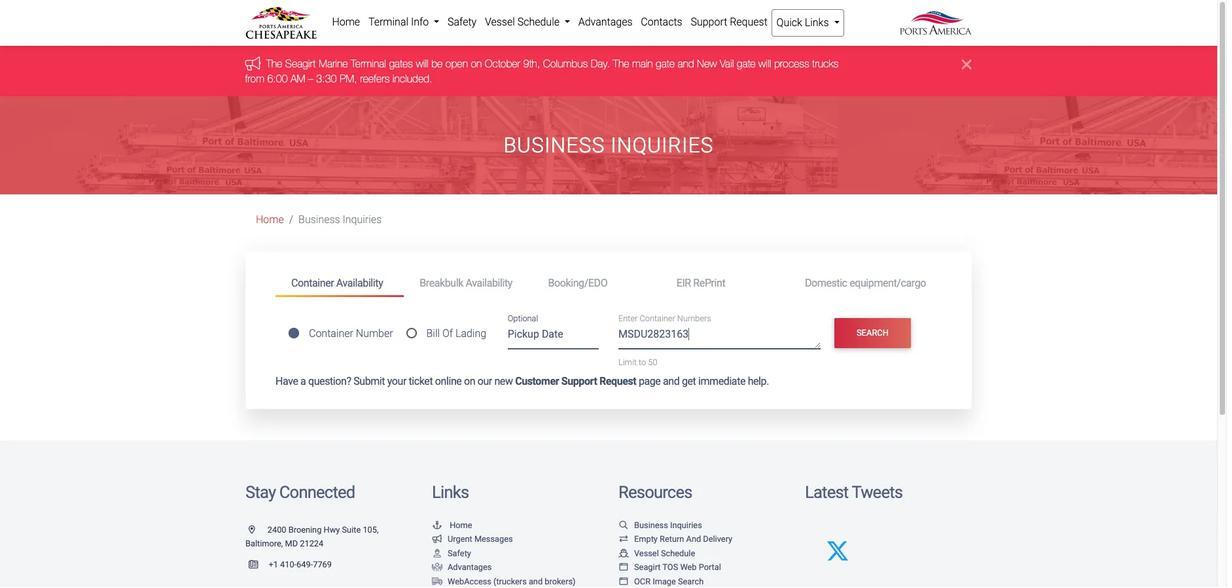 Task type: locate. For each thing, give the bounding box(es) containing it.
seagirt inside the seagirt marine terminal gates will be open on october 9th, columbus day. the main gate and new vail gate will process trucks from 6:00 am – 3:30 pm, reefers included.
[[286, 58, 316, 70]]

eir reprint link
[[661, 271, 790, 295]]

0 vertical spatial safety link
[[444, 9, 481, 35]]

eir
[[677, 277, 691, 289]]

9th,
[[524, 58, 541, 70]]

the seagirt marine terminal gates will be open on october 9th, columbus day. the main gate and new vail gate will process trucks from 6:00 am – 3:30 pm, reefers included. alert
[[0, 46, 1218, 96]]

0 horizontal spatial vessel
[[485, 16, 515, 28]]

will left process
[[759, 58, 772, 70]]

enter
[[619, 314, 638, 324]]

0 horizontal spatial vessel schedule link
[[481, 9, 575, 35]]

will left be
[[416, 58, 429, 70]]

support right customer
[[562, 375, 598, 388]]

support request
[[691, 16, 768, 28]]

availability for breakbulk availability
[[466, 277, 513, 289]]

stay connected
[[246, 483, 355, 502]]

links up anchor icon
[[432, 483, 469, 502]]

new
[[698, 58, 718, 70]]

home link for terminal info link
[[328, 9, 364, 35]]

0 horizontal spatial search
[[678, 577, 704, 587]]

container left 'number' at the bottom left of the page
[[309, 328, 354, 340]]

stay
[[246, 483, 276, 502]]

delivery
[[704, 535, 733, 544]]

2 vertical spatial container
[[309, 328, 354, 340]]

0 horizontal spatial gate
[[657, 58, 675, 70]]

1 horizontal spatial support
[[691, 16, 728, 28]]

safety link up open
[[444, 9, 481, 35]]

terminal
[[369, 16, 409, 28], [351, 58, 387, 70]]

quick
[[777, 16, 803, 29]]

1 vertical spatial safety link
[[432, 549, 471, 559]]

0 horizontal spatial will
[[416, 58, 429, 70]]

vessel
[[485, 16, 515, 28], [635, 549, 659, 559]]

1 vertical spatial terminal
[[351, 58, 387, 70]]

gate right main
[[657, 58, 675, 70]]

availability right breakbulk
[[466, 277, 513, 289]]

2 gate from the left
[[738, 58, 756, 70]]

0 horizontal spatial availability
[[336, 277, 383, 289]]

0 vertical spatial vessel schedule link
[[481, 9, 575, 35]]

reprint
[[694, 277, 726, 289]]

bullhorn image
[[432, 536, 443, 544]]

terminal info link
[[364, 9, 444, 35]]

vessel schedule up 9th,
[[485, 16, 562, 28]]

web
[[681, 563, 697, 573]]

0 vertical spatial container
[[291, 277, 334, 289]]

bill
[[427, 328, 440, 340]]

the up 6:00
[[267, 58, 283, 70]]

search down web
[[678, 577, 704, 587]]

and left get
[[663, 375, 680, 388]]

on left our
[[464, 375, 476, 388]]

0 vertical spatial home link
[[328, 9, 364, 35]]

Optional text field
[[508, 323, 599, 349]]

support up the new
[[691, 16, 728, 28]]

resources
[[619, 483, 693, 502]]

contacts
[[641, 16, 683, 28]]

number
[[356, 328, 393, 340]]

safety down urgent
[[448, 549, 471, 559]]

schedule up seagirt tos web portal
[[661, 549, 696, 559]]

ticket
[[409, 375, 433, 388]]

search
[[857, 328, 889, 338], [678, 577, 704, 587]]

1 horizontal spatial advantages
[[579, 16, 633, 28]]

0 horizontal spatial vessel schedule
[[485, 16, 562, 28]]

0 horizontal spatial support
[[562, 375, 598, 388]]

breakbulk availability link
[[404, 271, 533, 295]]

0 vertical spatial safety
[[448, 16, 477, 28]]

online
[[435, 375, 462, 388]]

seagirt
[[286, 58, 316, 70], [635, 563, 661, 573]]

1 vertical spatial advantages link
[[432, 563, 492, 573]]

0 vertical spatial business inquiries
[[504, 133, 714, 158]]

vessel schedule link up 9th,
[[481, 9, 575, 35]]

seagirt up am
[[286, 58, 316, 70]]

reefers
[[361, 73, 390, 84]]

0 vertical spatial and
[[678, 58, 695, 70]]

1 horizontal spatial will
[[759, 58, 772, 70]]

1 safety from the top
[[448, 16, 477, 28]]

1 vertical spatial business
[[299, 214, 340, 226]]

container for container availability
[[291, 277, 334, 289]]

0 horizontal spatial the
[[267, 58, 283, 70]]

the right "day."
[[614, 58, 630, 70]]

advantages link up webaccess
[[432, 563, 492, 573]]

0 vertical spatial terminal
[[369, 16, 409, 28]]

0 vertical spatial seagirt
[[286, 58, 316, 70]]

pm,
[[340, 73, 358, 84]]

0 vertical spatial support
[[691, 16, 728, 28]]

day.
[[591, 58, 611, 70]]

1 vertical spatial support
[[562, 375, 598, 388]]

latest
[[805, 483, 849, 502]]

1 horizontal spatial gate
[[738, 58, 756, 70]]

0 horizontal spatial advantages link
[[432, 563, 492, 573]]

0 vertical spatial search
[[857, 328, 889, 338]]

2 vertical spatial business inquiries
[[635, 520, 703, 530]]

container inside container availability link
[[291, 277, 334, 289]]

get
[[682, 375, 696, 388]]

container
[[291, 277, 334, 289], [640, 314, 676, 324], [309, 328, 354, 340]]

2 will from the left
[[759, 58, 772, 70]]

terminal up reefers
[[351, 58, 387, 70]]

terminal left info
[[369, 16, 409, 28]]

1 vertical spatial advantages
[[448, 563, 492, 573]]

0 horizontal spatial home link
[[256, 214, 284, 226]]

1 vertical spatial links
[[432, 483, 469, 502]]

0 vertical spatial home
[[332, 16, 360, 28]]

vessel schedule link
[[481, 9, 575, 35], [619, 549, 696, 559]]

1 vertical spatial home
[[256, 214, 284, 226]]

1 vertical spatial search
[[678, 577, 704, 587]]

2 vertical spatial inquiries
[[671, 520, 703, 530]]

vessel down 'empty'
[[635, 549, 659, 559]]

1 horizontal spatial availability
[[466, 277, 513, 289]]

2400
[[268, 525, 287, 535]]

limit
[[619, 357, 637, 367]]

2400 broening hwy suite 105, baltimore, md 21224
[[246, 525, 379, 549]]

empty
[[635, 535, 658, 544]]

container up container number
[[291, 277, 334, 289]]

your
[[388, 375, 407, 388]]

0 vertical spatial vessel
[[485, 16, 515, 28]]

gate
[[657, 58, 675, 70], [738, 58, 756, 70]]

customer
[[515, 375, 559, 388]]

Enter Container Numbers text field
[[619, 327, 821, 349]]

business inquiries
[[504, 133, 714, 158], [299, 214, 382, 226], [635, 520, 703, 530]]

gates
[[390, 58, 414, 70]]

1 horizontal spatial links
[[805, 16, 829, 29]]

availability
[[336, 277, 383, 289], [466, 277, 513, 289]]

0 horizontal spatial seagirt
[[286, 58, 316, 70]]

portal
[[699, 563, 722, 573]]

1 vertical spatial safety
[[448, 549, 471, 559]]

lading
[[456, 328, 487, 340]]

urgent messages
[[448, 535, 513, 544]]

1 vertical spatial vessel schedule link
[[619, 549, 696, 559]]

1 vertical spatial seagirt
[[635, 563, 661, 573]]

on right open
[[471, 58, 483, 70]]

0 vertical spatial vessel schedule
[[485, 16, 562, 28]]

safety up open
[[448, 16, 477, 28]]

links right quick on the top right of page
[[805, 16, 829, 29]]

ship image
[[619, 550, 629, 558]]

2 horizontal spatial business
[[635, 520, 668, 530]]

of
[[443, 328, 453, 340]]

request
[[730, 16, 768, 28], [600, 375, 637, 388]]

1 availability from the left
[[336, 277, 383, 289]]

urgent
[[448, 535, 473, 544]]

container number
[[309, 328, 393, 340]]

home link for the urgent messages link
[[432, 520, 473, 530]]

1 vertical spatial vessel schedule
[[635, 549, 696, 559]]

1 horizontal spatial schedule
[[661, 549, 696, 559]]

1 horizontal spatial advantages link
[[575, 9, 637, 35]]

support
[[691, 16, 728, 28], [562, 375, 598, 388]]

request down limit
[[600, 375, 637, 388]]

2 availability from the left
[[466, 277, 513, 289]]

container right enter
[[640, 314, 676, 324]]

availability up container number
[[336, 277, 383, 289]]

schedule up 9th,
[[518, 16, 560, 28]]

domestic
[[805, 277, 848, 289]]

safety link for the left vessel schedule link
[[444, 9, 481, 35]]

1 vertical spatial container
[[640, 314, 676, 324]]

advantages up webaccess
[[448, 563, 492, 573]]

safety link down urgent
[[432, 549, 471, 559]]

advantages
[[579, 16, 633, 28], [448, 563, 492, 573]]

new
[[495, 375, 513, 388]]

1 horizontal spatial business
[[504, 133, 605, 158]]

page
[[639, 375, 661, 388]]

seagirt tos web portal
[[635, 563, 722, 573]]

1 horizontal spatial search
[[857, 328, 889, 338]]

2 horizontal spatial home link
[[432, 520, 473, 530]]

domestic equipment/cargo
[[805, 277, 927, 289]]

numbers
[[678, 314, 712, 324]]

seagirt up ocr
[[635, 563, 661, 573]]

0 vertical spatial on
[[471, 58, 483, 70]]

to
[[639, 357, 646, 367]]

and left brokers)
[[529, 577, 543, 587]]

1 the from the left
[[267, 58, 283, 70]]

0 vertical spatial request
[[730, 16, 768, 28]]

limit to 50
[[619, 357, 658, 367]]

0 horizontal spatial links
[[432, 483, 469, 502]]

1 horizontal spatial home
[[332, 16, 360, 28]]

1 horizontal spatial request
[[730, 16, 768, 28]]

1 horizontal spatial seagirt
[[635, 563, 661, 573]]

included.
[[393, 73, 433, 84]]

terminal inside the seagirt marine terminal gates will be open on october 9th, columbus day. the main gate and new vail gate will process trucks from 6:00 am – 3:30 pm, reefers included.
[[351, 58, 387, 70]]

request left quick on the top right of page
[[730, 16, 768, 28]]

submit
[[354, 375, 385, 388]]

safety link for advantages link to the left
[[432, 549, 471, 559]]

links
[[805, 16, 829, 29], [432, 483, 469, 502]]

vessel up october
[[485, 16, 515, 28]]

1 vertical spatial home link
[[256, 214, 284, 226]]

and
[[687, 535, 701, 544]]

availability for container availability
[[336, 277, 383, 289]]

process
[[775, 58, 810, 70]]

gate right 'vail'
[[738, 58, 756, 70]]

1 vertical spatial request
[[600, 375, 637, 388]]

ocr
[[635, 577, 651, 587]]

1 vertical spatial vessel
[[635, 549, 659, 559]]

and
[[678, 58, 695, 70], [663, 375, 680, 388], [529, 577, 543, 587]]

2400 broening hwy suite 105, baltimore, md 21224 link
[[246, 525, 379, 549]]

and left the new
[[678, 58, 695, 70]]

1 horizontal spatial home link
[[328, 9, 364, 35]]

advantages up "day."
[[579, 16, 633, 28]]

1 vertical spatial schedule
[[661, 549, 696, 559]]

0 vertical spatial advantages
[[579, 16, 633, 28]]

user hard hat image
[[432, 550, 443, 558]]

container availability link
[[276, 271, 404, 297]]

vessel schedule up seagirt tos web portal 'link'
[[635, 549, 696, 559]]

1 horizontal spatial the
[[614, 58, 630, 70]]

0 horizontal spatial business
[[299, 214, 340, 226]]

2 vertical spatial home link
[[432, 520, 473, 530]]

the seagirt marine terminal gates will be open on october 9th, columbus day. the main gate and new vail gate will process trucks from 6:00 am – 3:30 pm, reefers included. link
[[246, 58, 839, 84]]

0 horizontal spatial schedule
[[518, 16, 560, 28]]

bill of lading
[[427, 328, 487, 340]]

vessel schedule link down 'empty'
[[619, 549, 696, 559]]

truck container image
[[432, 578, 443, 587]]

anchor image
[[432, 522, 443, 530]]

2 vertical spatial home
[[450, 520, 473, 530]]

advantages link up "day."
[[575, 9, 637, 35]]

ocr image search
[[635, 577, 704, 587]]

search down domestic equipment/cargo link
[[857, 328, 889, 338]]



Task type: vqa. For each thing, say whether or not it's contained in the screenshot.
the bottommost Home link
yes



Task type: describe. For each thing, give the bounding box(es) containing it.
latest tweets
[[805, 483, 903, 502]]

1 horizontal spatial vessel
[[635, 549, 659, 559]]

+1 410-649-7769 link
[[246, 560, 332, 570]]

the seagirt marine terminal gates will be open on october 9th, columbus day. the main gate and new vail gate will process trucks from 6:00 am – 3:30 pm, reefers included.
[[246, 58, 839, 84]]

breakbulk
[[420, 277, 464, 289]]

domestic equipment/cargo link
[[790, 271, 942, 295]]

breakbulk availability
[[420, 277, 513, 289]]

question?
[[308, 375, 351, 388]]

have a question? submit your ticket online on our new customer support request page and get immediate help.
[[276, 375, 769, 388]]

vail
[[721, 58, 735, 70]]

map marker alt image
[[249, 526, 266, 535]]

browser image
[[619, 564, 629, 573]]

2 vertical spatial and
[[529, 577, 543, 587]]

return
[[660, 535, 685, 544]]

open
[[446, 58, 469, 70]]

+1 410-649-7769
[[269, 560, 332, 570]]

baltimore,
[[246, 539, 283, 549]]

1 vertical spatial and
[[663, 375, 680, 388]]

0 horizontal spatial home
[[256, 214, 284, 226]]

immediate
[[699, 375, 746, 388]]

brokers)
[[545, 577, 576, 587]]

1 will from the left
[[416, 58, 429, 70]]

2 vertical spatial business
[[635, 520, 668, 530]]

booking/edo link
[[533, 271, 661, 295]]

info
[[411, 16, 429, 28]]

search inside 'button'
[[857, 328, 889, 338]]

410-
[[280, 560, 297, 570]]

3:30
[[317, 73, 337, 84]]

have
[[276, 375, 298, 388]]

close image
[[963, 57, 972, 72]]

0 vertical spatial links
[[805, 16, 829, 29]]

request inside 'link'
[[730, 16, 768, 28]]

webaccess
[[448, 577, 492, 587]]

phone office image
[[249, 561, 269, 570]]

am
[[291, 73, 306, 84]]

customer support request link
[[515, 375, 637, 388]]

empty return and delivery
[[635, 535, 733, 544]]

on inside the seagirt marine terminal gates will be open on october 9th, columbus day. the main gate and new vail gate will process trucks from 6:00 am – 3:30 pm, reefers included.
[[471, 58, 483, 70]]

0 horizontal spatial advantages
[[448, 563, 492, 573]]

0 vertical spatial schedule
[[518, 16, 560, 28]]

0 horizontal spatial request
[[600, 375, 637, 388]]

search button
[[835, 318, 912, 349]]

1 vertical spatial on
[[464, 375, 476, 388]]

1 horizontal spatial vessel schedule
[[635, 549, 696, 559]]

booking/edo
[[548, 277, 608, 289]]

marine
[[319, 58, 348, 70]]

hwy
[[324, 525, 340, 535]]

1 vertical spatial business inquiries
[[299, 214, 382, 226]]

0 vertical spatial inquiries
[[611, 133, 714, 158]]

a
[[301, 375, 306, 388]]

terminal info
[[369, 16, 432, 28]]

equipment/cargo
[[850, 277, 927, 289]]

main
[[633, 58, 654, 70]]

support request link
[[687, 9, 772, 35]]

7769
[[313, 560, 332, 570]]

webaccess (truckers and brokers)
[[448, 577, 576, 587]]

1 horizontal spatial vessel schedule link
[[619, 549, 696, 559]]

image
[[653, 577, 676, 587]]

business inquiries link
[[619, 520, 703, 530]]

seagirt tos web portal link
[[619, 563, 722, 573]]

suite
[[342, 525, 361, 535]]

105,
[[363, 525, 379, 535]]

1 gate from the left
[[657, 58, 675, 70]]

2 the from the left
[[614, 58, 630, 70]]

0 vertical spatial advantages link
[[575, 9, 637, 35]]

from
[[246, 73, 265, 84]]

+1
[[269, 560, 278, 570]]

webaccess (truckers and brokers) link
[[432, 577, 576, 587]]

empty return and delivery link
[[619, 535, 733, 544]]

optional
[[508, 314, 539, 324]]

quick links link
[[772, 9, 845, 37]]

enter container numbers
[[619, 314, 712, 324]]

649-
[[297, 560, 313, 570]]

search image
[[619, 522, 629, 530]]

ocr image search link
[[619, 577, 704, 587]]

eir reprint
[[677, 277, 726, 289]]

21224
[[300, 539, 324, 549]]

our
[[478, 375, 492, 388]]

trucks
[[813, 58, 839, 70]]

2 horizontal spatial home
[[450, 520, 473, 530]]

bullhorn image
[[246, 56, 267, 71]]

hand receiving image
[[432, 564, 443, 573]]

columbus
[[544, 58, 589, 70]]

and inside the seagirt marine terminal gates will be open on october 9th, columbus day. the main gate and new vail gate will process trucks from 6:00 am – 3:30 pm, reefers included.
[[678, 58, 695, 70]]

connected
[[279, 483, 355, 502]]

help.
[[748, 375, 769, 388]]

exchange image
[[619, 536, 629, 544]]

0 vertical spatial business
[[504, 133, 605, 158]]

6:00
[[268, 73, 288, 84]]

be
[[432, 58, 443, 70]]

md
[[285, 539, 298, 549]]

container availability
[[291, 277, 383, 289]]

container for container number
[[309, 328, 354, 340]]

2 safety from the top
[[448, 549, 471, 559]]

browser image
[[619, 578, 629, 587]]

(truckers
[[494, 577, 527, 587]]

–
[[309, 73, 314, 84]]

october
[[485, 58, 521, 70]]

1 vertical spatial inquiries
[[343, 214, 382, 226]]

quick links
[[777, 16, 832, 29]]

support inside 'link'
[[691, 16, 728, 28]]



